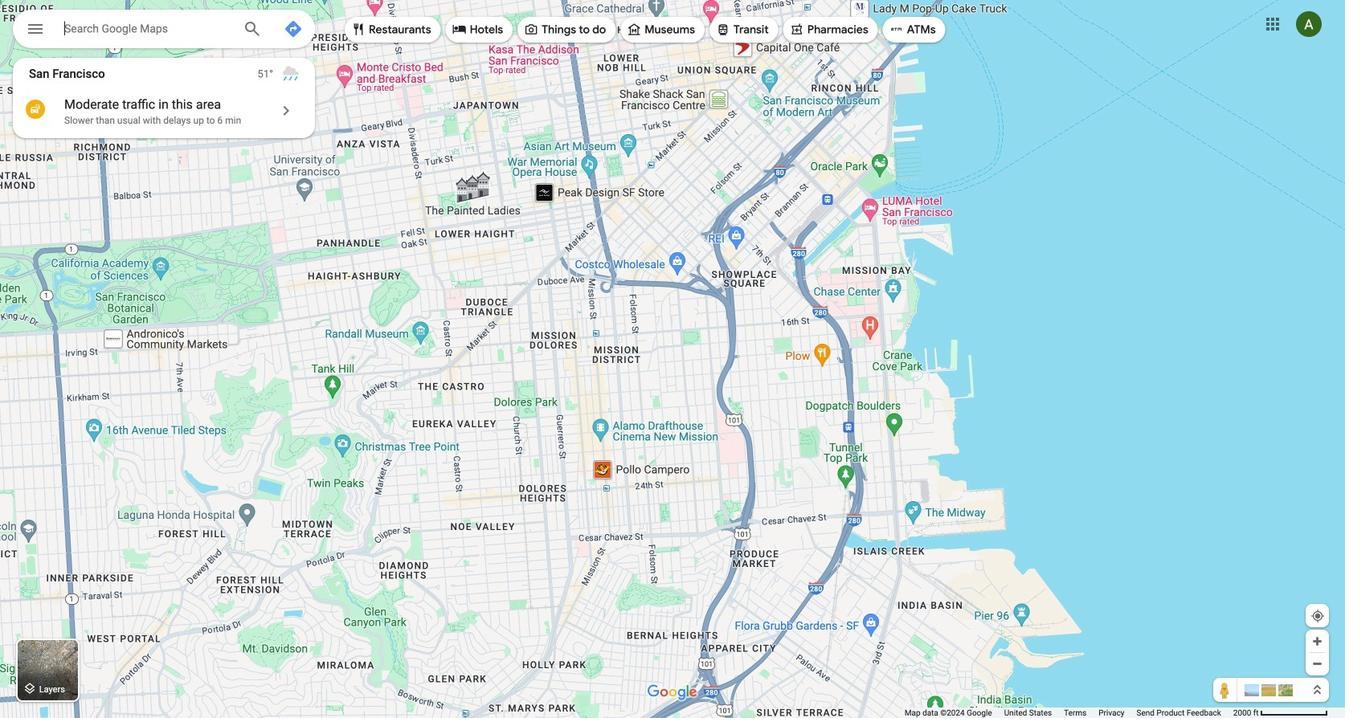 Task type: locate. For each thing, give the bounding box(es) containing it.
san francisco weather group
[[258, 58, 315, 90]]

None field
[[64, 18, 230, 38]]

None search field
[[13, 10, 315, 53]]

google maps element
[[0, 0, 1345, 718]]

none field inside search google maps field
[[64, 18, 230, 38]]



Task type: describe. For each thing, give the bounding box(es) containing it.
zoom in image
[[1312, 636, 1324, 648]]

google account: augustus odena  
(augustus@adept.ai) image
[[1296, 11, 1322, 37]]

san francisco region
[[13, 58, 315, 138]]

none search field inside google maps element
[[13, 10, 315, 53]]

zoom out image
[[1312, 658, 1324, 670]]

rain image
[[281, 64, 301, 84]]

show your location image
[[1311, 609, 1325, 624]]

show street view coverage image
[[1214, 678, 1238, 702]]

Search Google Maps field
[[13, 10, 315, 53]]



Task type: vqa. For each thing, say whether or not it's contained in the screenshot.
Rolls
no



